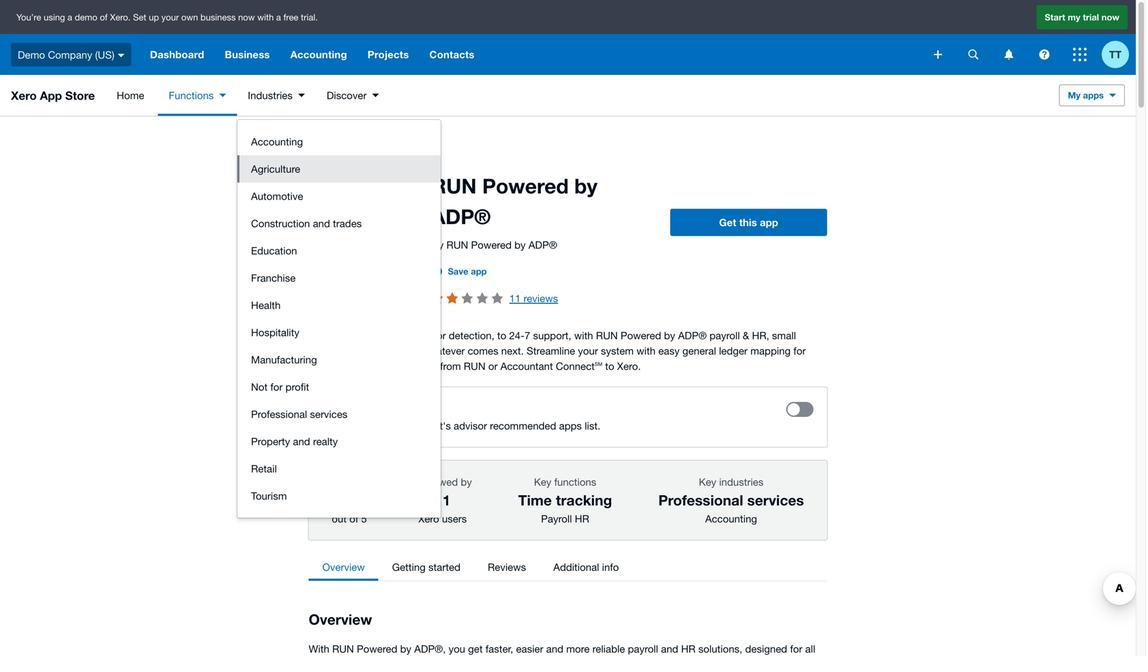 Task type: locate. For each thing, give the bounding box(es) containing it.
menu containing home
[[103, 75, 390, 116]]

0 horizontal spatial 11
[[435, 492, 451, 509]]

xero left app at the top left of page
[[11, 89, 37, 102]]

0 vertical spatial services
[[310, 409, 347, 421]]

1 vertical spatial hr
[[681, 644, 696, 656]]

overview down the out
[[322, 562, 365, 574]]

11 left reviews
[[509, 293, 521, 305]]

1 horizontal spatial 11
[[509, 293, 521, 305]]

this for add
[[344, 420, 360, 432]]

0 vertical spatial overview
[[322, 562, 365, 574]]

you
[[449, 644, 465, 656]]

apps right the my
[[1083, 90, 1104, 101]]

trial
[[1083, 12, 1099, 22]]

payroll
[[391, 330, 422, 342], [710, 330, 740, 342], [348, 361, 378, 372], [628, 644, 658, 656]]

error
[[424, 330, 446, 342]]

0 horizontal spatial now
[[238, 12, 255, 22]]

key
[[534, 476, 551, 488], [699, 476, 716, 488]]

additional
[[553, 562, 599, 574]]

overview inside button
[[322, 562, 365, 574]]

1 vertical spatial adp®
[[528, 239, 557, 251]]

menu
[[103, 75, 390, 116]]

payroll up ready
[[391, 330, 422, 342]]

services up realty at the bottom of the page
[[310, 409, 347, 421]]

tracking
[[556, 492, 612, 509]]

powered up by run powered by adp®
[[482, 174, 569, 198]]

of right demo on the left
[[100, 12, 108, 22]]

demo
[[75, 12, 97, 22]]

0 vertical spatial xero.
[[110, 12, 131, 22]]

profit
[[286, 381, 309, 393]]

reviews
[[524, 293, 558, 305]]

with left easy at the right of page
[[637, 345, 655, 357]]

2 vertical spatial app
[[363, 420, 381, 432]]

mapping
[[750, 345, 791, 357]]

education button
[[237, 237, 441, 265]]

tt
[[1109, 48, 1122, 61]]

now right business
[[238, 12, 255, 22]]

services inside key industries professional services accounting
[[747, 492, 804, 509]]

2 vertical spatial adp®
[[678, 330, 707, 342]]

get
[[719, 217, 736, 229]]

0 horizontal spatial professional
[[251, 409, 307, 421]]

1 horizontal spatial apps
[[1083, 90, 1104, 101]]

hr left solutions,
[[681, 644, 696, 656]]

2 horizontal spatial adp®
[[678, 330, 707, 342]]

powered
[[482, 174, 569, 198], [471, 239, 512, 251], [621, 330, 661, 342], [357, 644, 397, 656]]

with up the connect℠
[[574, 330, 593, 342]]

hr inside key functions time tracking payroll hr
[[575, 513, 589, 525]]

xero. inside from ai-powered payroll error detection, to 24-7 support, with run powered by adp® payroll & hr, small businesses are ready for whatever comes next.  streamline your system with easy general ledger mapping for pushing payroll transactions from run or accountant connect℠ to xero.
[[617, 361, 641, 372]]

run right with on the bottom left of the page
[[332, 644, 354, 656]]

0 vertical spatial of
[[100, 12, 108, 22]]

get
[[468, 644, 483, 656]]

app inside get this app link
[[760, 217, 778, 229]]

run up by
[[431, 174, 477, 198]]

0 horizontal spatial svg image
[[118, 54, 125, 57]]

accounting inside button
[[251, 136, 303, 148]]

dashboard
[[150, 48, 204, 61]]

banner
[[0, 0, 1136, 75]]

apps left the list.
[[559, 420, 582, 432]]

2 key from the left
[[699, 476, 716, 488]]

trial.
[[301, 12, 318, 22]]

2 horizontal spatial app
[[760, 217, 778, 229]]

detection,
[[449, 330, 494, 342]]

accounting up agriculture
[[251, 136, 303, 148]]

by inside with run powered by adp®, you get faster, easier and more reliable payroll and hr solutions, designed for all
[[400, 644, 411, 656]]

dashboard link
[[140, 34, 214, 75]]

this down recommend on the bottom left
[[344, 420, 360, 432]]

with
[[309, 644, 329, 656]]

app
[[760, 217, 778, 229], [471, 266, 487, 277], [363, 420, 381, 432]]

professional inside 'button'
[[251, 409, 307, 421]]

client's
[[418, 420, 451, 432]]

additional info button
[[540, 554, 633, 582]]

add this app to your client's advisor recommended apps list.
[[322, 420, 600, 432]]

franchise button
[[237, 265, 441, 292]]

1 horizontal spatial professional
[[658, 492, 743, 509]]

tree
[[309, 554, 633, 582]]

group
[[237, 120, 441, 518]]

agriculture button
[[237, 156, 441, 183]]

1 horizontal spatial app
[[471, 266, 487, 277]]

with left free on the top left
[[257, 12, 274, 22]]

1 vertical spatial app
[[471, 266, 487, 277]]

2 a from the left
[[276, 12, 281, 22]]

1 horizontal spatial svg image
[[968, 49, 979, 60]]

hr,
[[752, 330, 769, 342]]

payroll inside with run powered by adp®, you get faster, easier and more reliable payroll and hr solutions, designed for all
[[628, 644, 658, 656]]

with inside banner
[[257, 12, 274, 22]]

1 vertical spatial this
[[344, 420, 360, 432]]

up
[[149, 12, 159, 22]]

hr inside with run powered by adp®, you get faster, easier and more reliable payroll and hr solutions, designed for all
[[681, 644, 696, 656]]

solutions,
[[698, 644, 742, 656]]

of
[[100, 12, 108, 22], [349, 513, 358, 525]]

started
[[428, 562, 460, 574]]

key for professional
[[699, 476, 716, 488]]

app down recommend to your client
[[363, 420, 381, 432]]

services down industries
[[747, 492, 804, 509]]

accountant
[[500, 361, 553, 372]]

1 horizontal spatial xero.
[[617, 361, 641, 372]]

construction and trades button
[[237, 210, 441, 237]]

and left realty at the bottom of the page
[[293, 436, 310, 448]]

1 vertical spatial with
[[574, 330, 593, 342]]

a right the using
[[67, 12, 72, 22]]

professional down not for profit
[[251, 409, 307, 421]]

1 vertical spatial services
[[747, 492, 804, 509]]

xero left users
[[418, 513, 439, 525]]

overview up with on the bottom left of the page
[[309, 612, 372, 629]]

hospitality button
[[237, 319, 441, 347]]

0 horizontal spatial key
[[534, 476, 551, 488]]

1 horizontal spatial this
[[739, 217, 757, 229]]

transactions
[[381, 361, 437, 372]]

services inside 'button'
[[310, 409, 347, 421]]

2 horizontal spatial with
[[637, 345, 655, 357]]

professional down industries
[[658, 492, 743, 509]]

1 horizontal spatial of
[[349, 513, 358, 525]]

11 reviews
[[509, 293, 558, 305]]

for inside button
[[270, 381, 283, 393]]

svg image
[[1073, 48, 1087, 61], [1004, 49, 1013, 60], [1039, 49, 1049, 60], [934, 50, 942, 59]]

1 vertical spatial xero
[[418, 513, 439, 525]]

adp® inside run powered by adp®
[[431, 204, 491, 229]]

industries button
[[237, 75, 316, 116]]

construction
[[251, 218, 310, 230]]

0 horizontal spatial with
[[257, 12, 274, 22]]

key inside key industries professional services accounting
[[699, 476, 716, 488]]

by inside the reviewed by 11 xero users
[[461, 476, 472, 488]]

payroll right "reliable"
[[628, 644, 658, 656]]

recommended
[[490, 420, 556, 432]]

0 vertical spatial with
[[257, 12, 274, 22]]

1 horizontal spatial key
[[699, 476, 716, 488]]

1 vertical spatial xero.
[[617, 361, 641, 372]]

1 horizontal spatial xero
[[418, 513, 439, 525]]

0 vertical spatial hr
[[575, 513, 589, 525]]

1 horizontal spatial services
[[747, 492, 804, 509]]

1 horizontal spatial hr
[[681, 644, 696, 656]]

home
[[117, 89, 144, 101]]

retail button
[[237, 456, 441, 483]]

2 vertical spatial accounting
[[705, 513, 757, 525]]

adp® inside from ai-powered payroll error detection, to 24-7 support, with run powered by adp® payroll & hr, small businesses are ready for whatever comes next.  streamline your system with easy general ledger mapping for pushing payroll transactions from run or accountant connect℠ to xero.
[[678, 330, 707, 342]]

agriculture
[[251, 163, 300, 175]]

11 down reviewed
[[435, 492, 451, 509]]

0 horizontal spatial xero.
[[110, 12, 131, 22]]

app inside save app 'button'
[[471, 266, 487, 277]]

list.
[[585, 420, 600, 432]]

hr down the tracking
[[575, 513, 589, 525]]

xero.
[[110, 12, 131, 22], [617, 361, 641, 372]]

and left the trades
[[313, 218, 330, 230]]

this right get
[[739, 217, 757, 229]]

powered left the adp®,
[[357, 644, 397, 656]]

1 key from the left
[[534, 476, 551, 488]]

0 vertical spatial professional
[[251, 409, 307, 421]]

1 vertical spatial apps
[[559, 420, 582, 432]]

accounting down industries
[[705, 513, 757, 525]]

from
[[440, 361, 461, 372]]

store
[[65, 89, 95, 102]]

0 vertical spatial accounting
[[290, 48, 347, 61]]

by inside run powered by adp®
[[574, 174, 597, 198]]

key for time
[[534, 476, 551, 488]]

0 vertical spatial this
[[739, 217, 757, 229]]

now right trial
[[1102, 12, 1119, 22]]

adp® up the general
[[678, 330, 707, 342]]

with
[[257, 12, 274, 22], [574, 330, 593, 342], [637, 345, 655, 357]]

demo
[[18, 49, 45, 61]]

automotive
[[251, 190, 303, 202]]

key inside key functions time tracking payroll hr
[[534, 476, 551, 488]]

system
[[601, 345, 634, 357]]

to
[[497, 330, 506, 342], [605, 361, 614, 372], [379, 405, 387, 415], [384, 420, 393, 432]]

and inside "button"
[[313, 218, 330, 230]]

tourism button
[[237, 483, 441, 510]]

retail
[[251, 463, 277, 475]]

by inside from ai-powered payroll error detection, to 24-7 support, with run powered by adp® payroll & hr, small businesses are ready for whatever comes next.  streamline your system with easy general ledger mapping for pushing payroll transactions from run or accountant connect℠ to xero.
[[664, 330, 675, 342]]

7
[[525, 330, 530, 342]]

easier
[[516, 644, 543, 656]]

0 vertical spatial xero
[[11, 89, 37, 102]]

a left free on the top left
[[276, 12, 281, 22]]

0 horizontal spatial of
[[100, 12, 108, 22]]

0 horizontal spatial adp®
[[431, 204, 491, 229]]

1 vertical spatial 11
[[435, 492, 451, 509]]

adp® up by
[[431, 204, 491, 229]]

0 horizontal spatial a
[[67, 12, 72, 22]]

0 horizontal spatial this
[[344, 420, 360, 432]]

1 horizontal spatial adp®
[[528, 239, 557, 251]]

0 vertical spatial adp®
[[431, 204, 491, 229]]

list box
[[237, 120, 441, 518]]

run up system
[[596, 330, 618, 342]]

app right save
[[471, 266, 487, 277]]

for left all
[[790, 644, 802, 656]]

0 vertical spatial app
[[760, 217, 778, 229]]

additional info
[[553, 562, 619, 574]]

group containing accounting
[[237, 120, 441, 518]]

for right not
[[270, 381, 283, 393]]

1 vertical spatial overview
[[309, 612, 372, 629]]

1 vertical spatial professional
[[658, 492, 743, 509]]

tourism
[[251, 490, 287, 502]]

app right get
[[760, 217, 778, 229]]

business button
[[214, 34, 280, 75]]

1 horizontal spatial with
[[574, 330, 593, 342]]

out
[[332, 513, 347, 525]]

11 inside the reviewed by 11 xero users
[[435, 492, 451, 509]]

0 horizontal spatial services
[[310, 409, 347, 421]]

advisor
[[454, 420, 487, 432]]

by run powered by adp®
[[431, 239, 557, 251]]

accounting down trial. at the top left
[[290, 48, 347, 61]]

key up time
[[534, 476, 551, 488]]

0 horizontal spatial hr
[[575, 513, 589, 525]]

1 horizontal spatial now
[[1102, 12, 1119, 22]]

powered up system
[[621, 330, 661, 342]]

0 vertical spatial 11
[[509, 293, 521, 305]]

xero
[[11, 89, 37, 102], [418, 513, 439, 525]]

by
[[574, 174, 597, 198], [514, 239, 526, 251], [664, 330, 675, 342], [461, 476, 472, 488], [400, 644, 411, 656]]

svg image
[[968, 49, 979, 60], [118, 54, 125, 57]]

your up the connect℠
[[578, 345, 598, 357]]

demo company (us) button
[[0, 34, 140, 75]]

powered inside run powered by adp®
[[482, 174, 569, 198]]

contacts
[[429, 48, 475, 61]]

0 vertical spatial apps
[[1083, 90, 1104, 101]]

info
[[602, 562, 619, 574]]

of left '5'
[[349, 513, 358, 525]]

banner containing dashboard
[[0, 0, 1136, 75]]

xero. down system
[[617, 361, 641, 372]]

getting started button
[[378, 554, 474, 582]]

projects button
[[357, 34, 419, 75]]

overview button
[[309, 554, 378, 582]]

overview
[[322, 562, 365, 574], [309, 612, 372, 629]]

key left industries
[[699, 476, 716, 488]]

xero. left set
[[110, 12, 131, 22]]

adp® down run powered by adp®
[[528, 239, 557, 251]]

1 horizontal spatial a
[[276, 12, 281, 22]]

list box containing accounting
[[237, 120, 441, 518]]

xero app store
[[11, 89, 95, 102]]

and left more
[[546, 644, 563, 656]]

this for get
[[739, 217, 757, 229]]

1 vertical spatial accounting
[[251, 136, 303, 148]]

easy
[[658, 345, 680, 357]]

payroll up ledger
[[710, 330, 740, 342]]

0 horizontal spatial app
[[363, 420, 381, 432]]

app for add this app to your client's advisor recommended apps list.
[[363, 420, 381, 432]]



Task type: vqa. For each thing, say whether or not it's contained in the screenshot.
Agriculture
yes



Task type: describe. For each thing, give the bounding box(es) containing it.
contacts button
[[419, 34, 485, 75]]

to right recommend on the bottom left
[[379, 405, 387, 415]]

save
[[448, 266, 468, 277]]

get this app link
[[670, 209, 827, 236]]

getting
[[392, 562, 426, 574]]

health
[[251, 299, 281, 311]]

discover
[[327, 89, 367, 101]]

24-
[[509, 330, 525, 342]]

accounting button
[[280, 34, 357, 75]]

&
[[743, 330, 749, 342]]

powered
[[348, 330, 388, 342]]

accounting inside dropdown button
[[290, 48, 347, 61]]

not
[[251, 381, 268, 393]]

apps inside my apps popup button
[[1083, 90, 1104, 101]]

key industries professional services accounting
[[658, 476, 804, 525]]

xero inside the reviewed by 11 xero users
[[418, 513, 439, 525]]

for up transactions
[[408, 345, 420, 357]]

your down the "client" at left bottom
[[395, 420, 416, 432]]

realty
[[313, 436, 338, 448]]

run down comes
[[464, 361, 485, 372]]

0 horizontal spatial apps
[[559, 420, 582, 432]]

powered inside with run powered by adp®, you get faster, easier and more reliable payroll and hr solutions, designed for all
[[357, 644, 397, 656]]

from ai-powered payroll error detection, to 24-7 support, with run powered by adp® payroll & hr, small businesses are ready for whatever comes next.  streamline your system with easy general ledger mapping for pushing payroll transactions from run or accountant connect℠ to xero.
[[309, 330, 806, 372]]

for down small
[[793, 345, 806, 357]]

faster,
[[486, 644, 513, 656]]

run inside with run powered by adp®, you get faster, easier and more reliable payroll and hr solutions, designed for all
[[332, 644, 354, 656]]

adp®,
[[414, 644, 446, 656]]

2 now from the left
[[1102, 12, 1119, 22]]

professional inside key industries professional services accounting
[[658, 492, 743, 509]]

and left solutions,
[[661, 644, 678, 656]]

your inside from ai-powered payroll error detection, to 24-7 support, with run powered by adp® payroll & hr, small businesses are ready for whatever comes next.  streamline your system with easy general ledger mapping for pushing payroll transactions from run or accountant connect℠ to xero.
[[578, 345, 598, 357]]

designed
[[745, 644, 787, 656]]

your right up
[[161, 12, 179, 22]]

for inside with run powered by adp®, you get faster, easier and more reliable payroll and hr solutions, designed for all
[[790, 644, 802, 656]]

industries
[[248, 89, 293, 101]]

payroll down are
[[348, 361, 378, 372]]

trades
[[333, 218, 362, 230]]

out of 5
[[332, 513, 367, 525]]

accounting inside key industries professional services accounting
[[705, 513, 757, 525]]

manufacturing
[[251, 354, 317, 366]]

general
[[682, 345, 716, 357]]

run right by
[[446, 239, 468, 251]]

run powered by adp®
[[431, 174, 597, 229]]

automotive button
[[237, 183, 441, 210]]

businesses
[[309, 345, 360, 357]]

discover button
[[316, 75, 390, 116]]

your left the "client" at left bottom
[[390, 405, 408, 415]]

1 now from the left
[[238, 12, 255, 22]]

more
[[566, 644, 590, 656]]

demo company (us)
[[18, 49, 114, 61]]

getting started
[[392, 562, 460, 574]]

users
[[442, 513, 467, 525]]

1 a from the left
[[67, 12, 72, 22]]

franchise
[[251, 272, 296, 284]]

powered inside from ai-powered payroll error detection, to 24-7 support, with run powered by adp® payroll & hr, small businesses are ready for whatever comes next.  streamline your system with easy general ledger mapping for pushing payroll transactions from run or accountant connect℠ to xero.
[[621, 330, 661, 342]]

1 vertical spatial of
[[349, 513, 358, 525]]

own
[[181, 12, 198, 22]]

free
[[283, 12, 298, 22]]

tree containing overview
[[309, 554, 633, 582]]

svg image inside demo company (us) popup button
[[118, 54, 125, 57]]

home button
[[103, 75, 158, 116]]

run inside run powered by adp®
[[431, 174, 477, 198]]

app
[[40, 89, 62, 102]]

manufacturing button
[[237, 347, 441, 374]]

ledger
[[719, 345, 748, 357]]

reviews
[[488, 562, 526, 574]]

client
[[411, 405, 434, 415]]

accounting button
[[237, 128, 441, 156]]

my
[[1068, 12, 1080, 22]]

recommend to your client
[[322, 405, 434, 415]]

all
[[805, 644, 815, 656]]

to down system
[[605, 361, 614, 372]]

start my trial now
[[1045, 12, 1119, 22]]

reviewed
[[413, 476, 458, 488]]

(us)
[[95, 49, 114, 61]]

key functions time tracking payroll hr
[[518, 476, 612, 525]]

to left 24-
[[497, 330, 506, 342]]

reviewed by 11 xero users
[[413, 476, 472, 525]]

functions
[[554, 476, 596, 488]]

5
[[361, 513, 367, 525]]

pushing
[[309, 361, 345, 372]]

whatever
[[423, 345, 465, 357]]

you're using a demo of xero. set up your own business now with a free trial.
[[16, 12, 318, 22]]

save app
[[448, 266, 487, 277]]

connect℠
[[556, 361, 602, 372]]

professional services button
[[237, 401, 441, 428]]

support,
[[533, 330, 571, 342]]

powered up 'save app'
[[471, 239, 512, 251]]

functions
[[169, 89, 214, 101]]

set
[[133, 12, 146, 22]]

not for profit button
[[237, 374, 441, 401]]

professional services
[[251, 409, 347, 421]]

app for get this app
[[760, 217, 778, 229]]

to down recommend to your client
[[384, 420, 393, 432]]

recommend
[[322, 405, 376, 415]]

0 horizontal spatial xero
[[11, 89, 37, 102]]

comes
[[468, 345, 498, 357]]

streamline
[[527, 345, 575, 357]]

and inside button
[[293, 436, 310, 448]]

start
[[1045, 12, 1065, 22]]

using
[[44, 12, 65, 22]]

business
[[225, 48, 270, 61]]

not for profit
[[251, 381, 309, 393]]

2 vertical spatial with
[[637, 345, 655, 357]]

projects
[[368, 48, 409, 61]]

property and realty button
[[237, 428, 441, 456]]

ai-
[[335, 330, 348, 342]]

or
[[488, 361, 498, 372]]

industries
[[719, 476, 763, 488]]

get this app
[[719, 217, 778, 229]]

my apps button
[[1059, 85, 1125, 106]]

time
[[518, 492, 552, 509]]

are
[[363, 345, 377, 357]]



